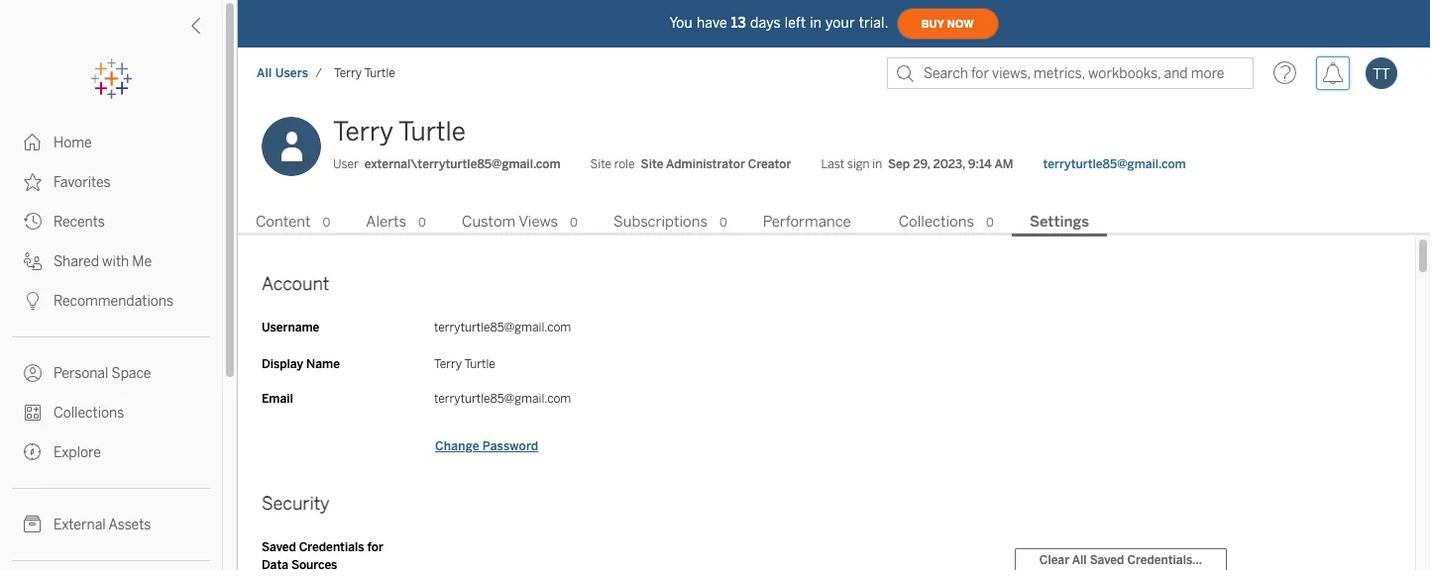 Task type: describe. For each thing, give the bounding box(es) containing it.
external assets link
[[0, 505, 222, 545]]

navigation panel element
[[0, 59, 222, 571]]

credentials
[[299, 541, 364, 555]]

for
[[367, 541, 383, 555]]

last sign in sep 29, 2023, 9:14 am
[[821, 158, 1013, 171]]

0 horizontal spatial in
[[810, 14, 822, 31]]

0 for collections
[[986, 216, 994, 230]]

0 horizontal spatial all
[[257, 66, 272, 80]]

explore link
[[0, 433, 222, 473]]

shared with me link
[[0, 242, 222, 281]]

by text only_f5he34f image for explore
[[24, 444, 42, 462]]

user
[[333, 158, 359, 171]]

external\terryturtle85@gmail.com
[[364, 158, 561, 171]]

external assets
[[54, 517, 151, 534]]

settings
[[1030, 213, 1089, 231]]

2023,
[[933, 158, 965, 171]]

0 vertical spatial terry
[[334, 66, 362, 80]]

terry turtle main content
[[238, 99, 1430, 571]]

clear all saved credentials… button
[[1015, 549, 1227, 571]]

collections inside 'sub-spaces' tab list
[[899, 213, 974, 231]]

favorites
[[54, 174, 111, 191]]

recents link
[[0, 202, 222, 242]]

personal
[[54, 366, 108, 383]]

change password link
[[434, 439, 539, 455]]

recommendations
[[54, 293, 174, 310]]

0 vertical spatial terry turtle
[[334, 66, 395, 80]]

shared with me
[[54, 254, 152, 271]]

creator
[[748, 158, 791, 171]]

sign
[[847, 158, 870, 171]]

favorites link
[[0, 163, 222, 202]]

days
[[750, 14, 781, 31]]

saved credentials for data sources
[[262, 541, 383, 571]]

0 vertical spatial terryturtle85@gmail.com
[[1043, 158, 1186, 171]]

1 vertical spatial turtle
[[399, 116, 466, 148]]

me
[[132, 254, 152, 271]]

main navigation. press the up and down arrow keys to access links. element
[[0, 123, 222, 571]]

terryturtle85@gmail.com link
[[1043, 156, 1186, 173]]

your
[[826, 14, 855, 31]]

security
[[262, 493, 330, 515]]

all users link
[[256, 65, 309, 81]]

29,
[[913, 158, 930, 171]]

now
[[947, 17, 974, 30]]

terry turtle element
[[328, 66, 401, 80]]

custom
[[462, 213, 516, 231]]

2 site from the left
[[641, 158, 664, 171]]

terryturtle85@gmail.com for email
[[434, 392, 571, 406]]

in inside terry turtle main content
[[872, 158, 882, 171]]

site role site administrator creator
[[590, 158, 791, 171]]

buy now button
[[897, 8, 999, 40]]

sub-spaces tab list
[[238, 211, 1430, 237]]

personal space
[[54, 366, 151, 383]]

assets
[[108, 517, 151, 534]]

account
[[262, 273, 329, 295]]

/
[[315, 66, 322, 80]]

change password
[[435, 440, 538, 454]]

1 site from the left
[[590, 158, 612, 171]]

with
[[102, 254, 129, 271]]

alerts
[[366, 213, 406, 231]]

left
[[785, 14, 806, 31]]



Task type: vqa. For each thing, say whether or not it's contained in the screenshot.
NO POOLS
no



Task type: locate. For each thing, give the bounding box(es) containing it.
clear all saved credentials…
[[1040, 554, 1202, 568]]

5 by text only_f5he34f image from the top
[[24, 444, 42, 462]]

4 by text only_f5he34f image from the top
[[24, 516, 42, 534]]

0 right alerts
[[418, 216, 426, 230]]

terryturtle85@gmail.com for username
[[434, 321, 571, 335]]

recommendations link
[[0, 281, 222, 321]]

by text only_f5he34f image for external assets
[[24, 516, 42, 534]]

1 horizontal spatial site
[[641, 158, 664, 171]]

0 vertical spatial collections
[[899, 213, 974, 231]]

all inside button
[[1072, 554, 1087, 568]]

all
[[257, 66, 272, 80], [1072, 554, 1087, 568]]

by text only_f5he34f image inside favorites link
[[24, 173, 42, 191]]

username
[[262, 321, 319, 335]]

by text only_f5he34f image left the recommendations
[[24, 292, 42, 310]]

performance
[[763, 213, 851, 231]]

0 horizontal spatial saved
[[262, 541, 296, 555]]

4 by text only_f5he34f image from the top
[[24, 404, 42, 422]]

site left role
[[590, 158, 612, 171]]

0 for content
[[323, 216, 330, 230]]

2 by text only_f5he34f image from the top
[[24, 292, 42, 310]]

saved inside button
[[1090, 554, 1124, 568]]

content
[[256, 213, 311, 231]]

by text only_f5he34f image for collections
[[24, 404, 42, 422]]

0 vertical spatial all
[[257, 66, 272, 80]]

by text only_f5he34f image left explore
[[24, 444, 42, 462]]

display name
[[262, 358, 340, 372]]

saved inside saved credentials for data sources
[[262, 541, 296, 555]]

home link
[[0, 123, 222, 163]]

by text only_f5he34f image left the "personal"
[[24, 365, 42, 383]]

role
[[614, 158, 635, 171]]

buy
[[921, 17, 944, 30]]

0 right views
[[570, 216, 578, 230]]

display
[[262, 358, 303, 372]]

administrator
[[666, 158, 745, 171]]

1 vertical spatial terryturtle85@gmail.com
[[434, 321, 571, 335]]

by text only_f5he34f image for personal space
[[24, 365, 42, 383]]

0 for custom views
[[570, 216, 578, 230]]

personal space link
[[0, 354, 222, 393]]

9:14
[[968, 158, 992, 171]]

users
[[275, 66, 308, 80]]

user external\terryturtle85@gmail.com
[[333, 158, 561, 171]]

1 vertical spatial in
[[872, 158, 882, 171]]

saved up data
[[262, 541, 296, 555]]

1 horizontal spatial all
[[1072, 554, 1087, 568]]

by text only_f5he34f image left favorites on the left top of page
[[24, 173, 42, 191]]

subscriptions
[[613, 213, 708, 231]]

recents
[[54, 214, 105, 231]]

shared
[[54, 254, 99, 271]]

credentials…
[[1127, 554, 1202, 568]]

1 horizontal spatial in
[[872, 158, 882, 171]]

turtle up change password
[[464, 358, 495, 372]]

terry turtle right /
[[334, 66, 395, 80]]

all right the clear
[[1072, 554, 1087, 568]]

2 vertical spatial terry
[[434, 358, 462, 372]]

by text only_f5he34f image inside 'shared with me' link
[[24, 253, 42, 271]]

terryturtle85@gmail.com
[[1043, 158, 1186, 171], [434, 321, 571, 335], [434, 392, 571, 406]]

external
[[54, 517, 106, 534]]

by text only_f5he34f image left recents
[[24, 213, 42, 231]]

name
[[306, 358, 340, 372]]

turtle up user external\terryturtle85@gmail.com at top
[[399, 116, 466, 148]]

13
[[731, 14, 746, 31]]

by text only_f5he34f image inside home link
[[24, 134, 42, 152]]

terry
[[334, 66, 362, 80], [333, 116, 393, 148], [434, 358, 462, 372]]

by text only_f5he34f image inside "collections" link
[[24, 404, 42, 422]]

have
[[697, 14, 727, 31]]

explore
[[54, 445, 101, 462]]

by text only_f5he34f image inside recommendations link
[[24, 292, 42, 310]]

1 by text only_f5he34f image from the top
[[24, 173, 42, 191]]

3 0 from the left
[[570, 216, 578, 230]]

0 for subscriptions
[[720, 216, 727, 230]]

by text only_f5he34f image left shared
[[24, 253, 42, 271]]

space
[[112, 366, 151, 383]]

2 by text only_f5he34f image from the top
[[24, 213, 42, 231]]

0 vertical spatial turtle
[[364, 66, 395, 80]]

home
[[54, 135, 92, 152]]

3 by text only_f5he34f image from the top
[[24, 253, 42, 271]]

by text only_f5he34f image for shared with me
[[24, 253, 42, 271]]

by text only_f5he34f image inside explore link
[[24, 444, 42, 462]]

2 vertical spatial turtle
[[464, 358, 495, 372]]

by text only_f5he34f image
[[24, 134, 42, 152], [24, 292, 42, 310], [24, 365, 42, 383], [24, 516, 42, 534]]

terry turtle up "change" on the left of page
[[434, 358, 495, 372]]

1 vertical spatial terry turtle
[[333, 116, 466, 148]]

email
[[262, 392, 293, 406]]

terry right /
[[334, 66, 362, 80]]

custom views
[[462, 213, 558, 231]]

data
[[262, 559, 288, 571]]

by text only_f5he34f image for recents
[[24, 213, 42, 231]]

sources
[[291, 559, 337, 571]]

you have 13 days left in your trial.
[[669, 14, 889, 31]]

all users /
[[257, 66, 322, 80]]

0 down 9:14
[[986, 216, 994, 230]]

saved
[[262, 541, 296, 555], [1090, 554, 1124, 568]]

by text only_f5he34f image for favorites
[[24, 173, 42, 191]]

2 0 from the left
[[418, 216, 426, 230]]

1 vertical spatial collections
[[54, 405, 124, 422]]

last
[[821, 158, 845, 171]]

by text only_f5he34f image for home
[[24, 134, 42, 152]]

0 horizontal spatial collections
[[54, 405, 124, 422]]

site
[[590, 158, 612, 171], [641, 158, 664, 171]]

turtle
[[364, 66, 395, 80], [399, 116, 466, 148], [464, 358, 495, 372]]

Search for views, metrics, workbooks, and more text field
[[887, 57, 1254, 89]]

0 for alerts
[[418, 216, 426, 230]]

collections link
[[0, 393, 222, 433]]

in
[[810, 14, 822, 31], [872, 158, 882, 171]]

views
[[519, 213, 558, 231]]

saved right the clear
[[1090, 554, 1124, 568]]

0 right content
[[323, 216, 330, 230]]

terry turtle up user external\terryturtle85@gmail.com at top
[[333, 116, 466, 148]]

1 horizontal spatial collections
[[899, 213, 974, 231]]

change
[[435, 440, 479, 454]]

collections inside main navigation. press the up and down arrow keys to access links. 'element'
[[54, 405, 124, 422]]

trial.
[[859, 14, 889, 31]]

1 vertical spatial terry
[[333, 116, 393, 148]]

password
[[483, 440, 538, 454]]

all left 'users'
[[257, 66, 272, 80]]

5 0 from the left
[[986, 216, 994, 230]]

collections
[[899, 213, 974, 231], [54, 405, 124, 422]]

terry turtle
[[334, 66, 395, 80], [333, 116, 466, 148], [434, 358, 495, 372]]

in right sign
[[872, 158, 882, 171]]

1 by text only_f5he34f image from the top
[[24, 134, 42, 152]]

sep
[[888, 158, 910, 171]]

by text only_f5he34f image inside recents link
[[24, 213, 42, 231]]

by text only_f5he34f image inside personal space link
[[24, 365, 42, 383]]

by text only_f5he34f image left 'external'
[[24, 516, 42, 534]]

am
[[995, 158, 1013, 171]]

by text only_f5he34f image up explore link
[[24, 404, 42, 422]]

clear
[[1040, 554, 1070, 568]]

by text only_f5he34f image inside external assets link
[[24, 516, 42, 534]]

you
[[669, 14, 693, 31]]

0 down administrator
[[720, 216, 727, 230]]

by text only_f5he34f image for recommendations
[[24, 292, 42, 310]]

turtle right /
[[364, 66, 395, 80]]

0 vertical spatial in
[[810, 14, 822, 31]]

by text only_f5he34f image left home
[[24, 134, 42, 152]]

by text only_f5he34f image
[[24, 173, 42, 191], [24, 213, 42, 231], [24, 253, 42, 271], [24, 404, 42, 422], [24, 444, 42, 462]]

collections down the 2023,
[[899, 213, 974, 231]]

terry up "change" on the left of page
[[434, 358, 462, 372]]

buy now
[[921, 17, 974, 30]]

0 horizontal spatial site
[[590, 158, 612, 171]]

terry up user
[[333, 116, 393, 148]]

collections down the "personal"
[[54, 405, 124, 422]]

0
[[323, 216, 330, 230], [418, 216, 426, 230], [570, 216, 578, 230], [720, 216, 727, 230], [986, 216, 994, 230]]

3 by text only_f5he34f image from the top
[[24, 365, 42, 383]]

1 horizontal spatial saved
[[1090, 554, 1124, 568]]

4 0 from the left
[[720, 216, 727, 230]]

site right role
[[641, 158, 664, 171]]

1 0 from the left
[[323, 216, 330, 230]]

2 vertical spatial terry turtle
[[434, 358, 495, 372]]

1 vertical spatial all
[[1072, 554, 1087, 568]]

2 vertical spatial terryturtle85@gmail.com
[[434, 392, 571, 406]]

in right left
[[810, 14, 822, 31]]



